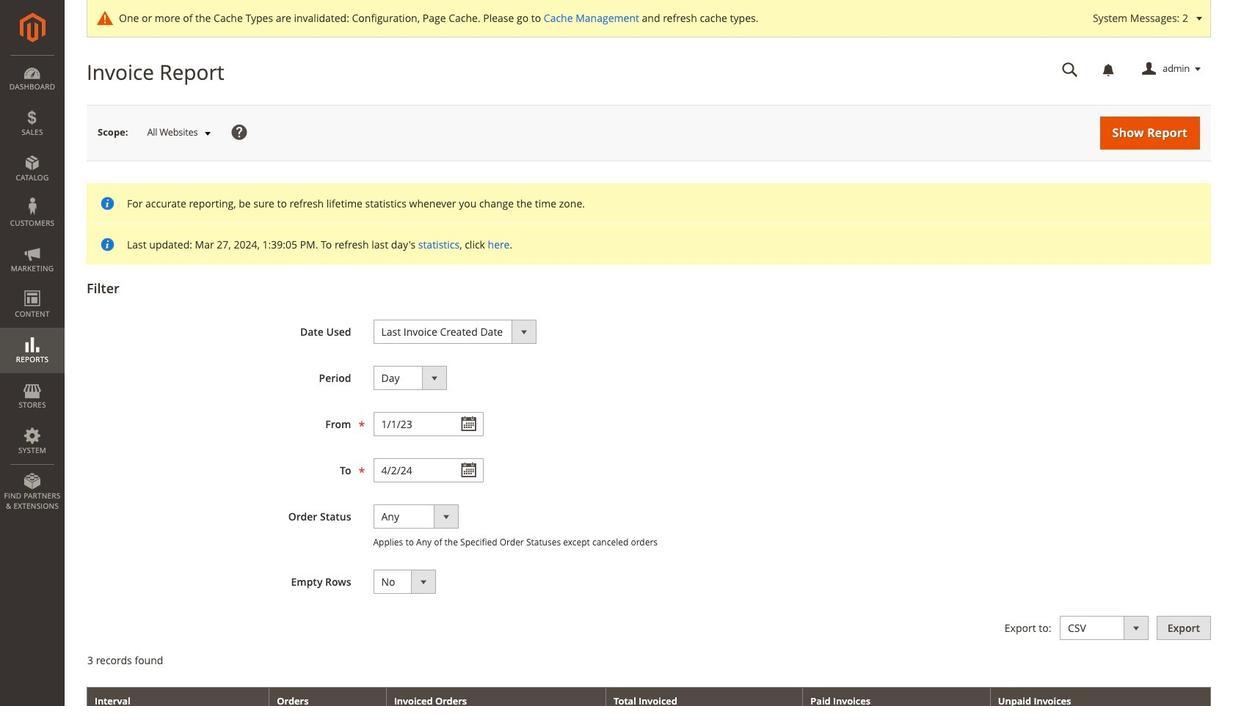 Task type: vqa. For each thing, say whether or not it's contained in the screenshot.
"menu"
no



Task type: locate. For each thing, give the bounding box(es) containing it.
magento admin panel image
[[19, 12, 45, 43]]

menu bar
[[0, 55, 65, 519]]

None text field
[[1052, 57, 1089, 82], [373, 412, 483, 437], [1052, 57, 1089, 82], [373, 412, 483, 437]]

None text field
[[373, 459, 483, 483]]



